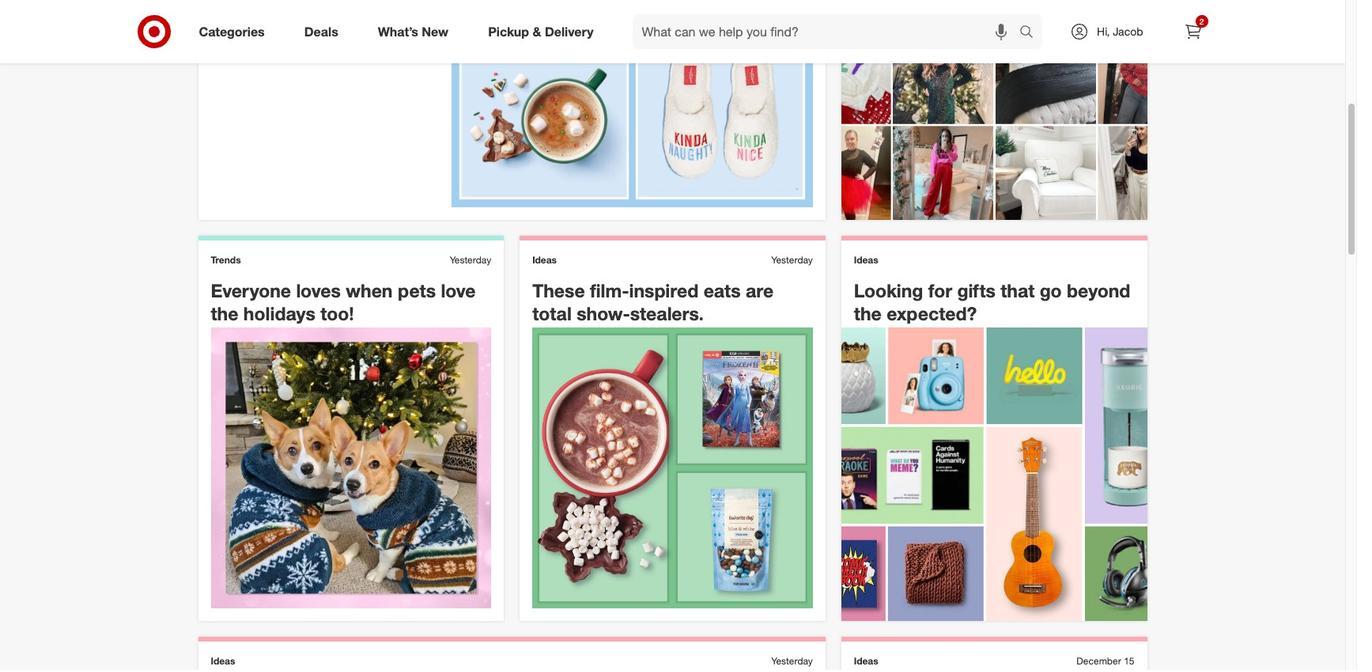 Task type: vqa. For each thing, say whether or not it's contained in the screenshot.
'film-'
yes



Task type: locate. For each thing, give the bounding box(es) containing it.
holidays
[[244, 302, 316, 324]]

yesterday
[[450, 254, 491, 266], [772, 254, 813, 266], [772, 655, 813, 667]]

trends
[[211, 254, 241, 266]]

these film-inspired eats are total show-stealers.
[[533, 279, 774, 324]]

hi, jacob
[[1097, 25, 1144, 38]]

the down everyone
[[211, 302, 239, 324]]

the
[[211, 302, 239, 324], [854, 302, 882, 324]]

2 the from the left
[[854, 302, 882, 324]]

collage of people showing off their #targetstyle image
[[842, 0, 1148, 220]]

expected?
[[887, 302, 977, 324]]

ideas
[[533, 254, 557, 266], [854, 254, 879, 266], [211, 655, 235, 667], [854, 655, 879, 667]]

the down looking
[[854, 302, 882, 324]]

show-
[[577, 302, 631, 324]]

categories
[[199, 23, 265, 39]]

2
[[1200, 17, 1205, 26]]

these film-inspired eats are total show-stealers. image
[[533, 328, 813, 609]]

new
[[422, 23, 449, 39]]

deals link
[[291, 14, 358, 49]]

0 horizontal spatial the
[[211, 302, 239, 324]]

too!
[[321, 302, 354, 324]]

&
[[533, 23, 542, 39]]

collage of gift ideas image
[[842, 328, 1148, 621]]

hi,
[[1097, 25, 1110, 38]]

inspired
[[629, 279, 699, 301]]

when
[[346, 279, 393, 301]]

gifts
[[958, 279, 996, 301]]

the inside everyone loves when pets love the holidays too!
[[211, 302, 239, 324]]

everyone
[[211, 279, 291, 301]]

deals
[[304, 23, 338, 39]]

search button
[[1013, 14, 1051, 52]]

film-
[[590, 279, 629, 301]]

what's new
[[378, 23, 449, 39]]

december 15
[[1077, 655, 1135, 667]]

1 the from the left
[[211, 302, 239, 324]]

pickup & delivery link
[[475, 14, 614, 49]]

1 horizontal spatial the
[[854, 302, 882, 324]]

pickup
[[488, 23, 529, 39]]

holiday brunch ideas the whole fam will crave. image
[[452, 0, 813, 207]]

pickup & delivery
[[488, 23, 594, 39]]



Task type: describe. For each thing, give the bounding box(es) containing it.
delivery
[[545, 23, 594, 39]]

eats
[[704, 279, 741, 301]]

everyone loves when pets love the holidays too!
[[211, 279, 476, 324]]

categories link
[[186, 14, 285, 49]]

yesterday for these film-inspired eats are total show-stealers.
[[772, 254, 813, 266]]

pets
[[398, 279, 436, 301]]

go
[[1040, 279, 1062, 301]]

15
[[1124, 655, 1135, 667]]

beyond
[[1067, 279, 1131, 301]]

search
[[1013, 25, 1051, 41]]

jacob
[[1113, 25, 1144, 38]]

total
[[533, 302, 572, 324]]

december
[[1077, 655, 1122, 667]]

what's
[[378, 23, 419, 39]]

What can we help you find? suggestions appear below search field
[[633, 14, 1024, 49]]

these
[[533, 279, 585, 301]]

what's new link
[[365, 14, 469, 49]]

stealers.
[[631, 302, 704, 324]]

that
[[1001, 279, 1035, 301]]

the inside looking for gifts that go beyond the expected?
[[854, 302, 882, 324]]

yesterday for everyone loves when pets love the holidays too!
[[450, 254, 491, 266]]

2 link
[[1176, 14, 1211, 49]]

love
[[441, 279, 476, 301]]

loves
[[296, 279, 341, 301]]

everyone loves when pets love the holidays too! image
[[211, 328, 491, 609]]

looking
[[854, 279, 924, 301]]

are
[[746, 279, 774, 301]]

looking for gifts that go beyond the expected?
[[854, 279, 1131, 324]]

for
[[929, 279, 953, 301]]



